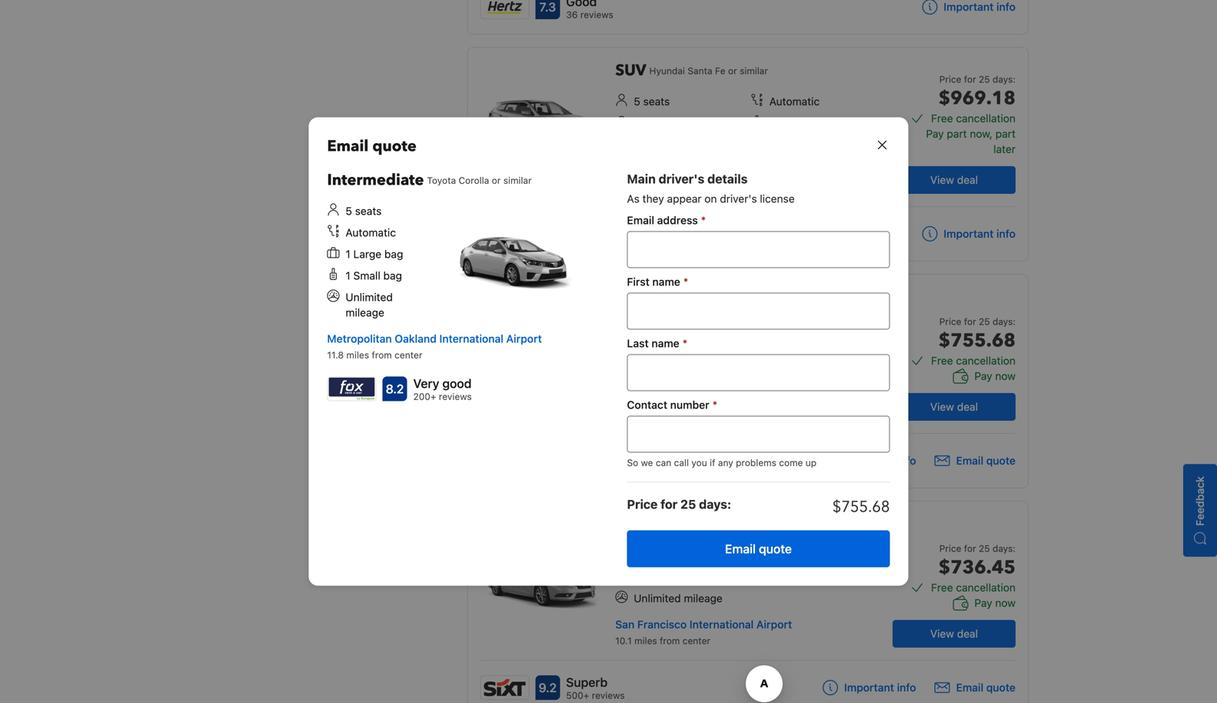 Task type: vqa. For each thing, say whether or not it's contained in the screenshot.
Clear all filters button at bottom
no



Task type: locate. For each thing, give the bounding box(es) containing it.
*
[[701, 214, 706, 227], [684, 275, 689, 288], [683, 337, 688, 350], [713, 399, 718, 411]]

2 vertical spatial view deal
[[931, 627, 979, 640]]

price element
[[833, 497, 890, 518]]

mileage inside unlimited mileage
[[346, 306, 385, 319]]

2 san francisco international airport button from the top
[[616, 618, 793, 631]]

days: for $736.45
[[993, 543, 1016, 554]]

similar for product card group containing $755.68
[[792, 292, 820, 303]]

driver's up appear
[[659, 172, 705, 186]]

metropolitan oakland international airport 11.8 miles from center inside email quote dialog
[[327, 332, 542, 360]]

0 vertical spatial $755.68
[[939, 328, 1016, 353]]

francisco for $736.45
[[638, 618, 687, 631]]

0 vertical spatial free cancellation
[[932, 112, 1016, 125]]

francisco
[[638, 164, 687, 177], [638, 618, 687, 631]]

intermediate for $736.45
[[616, 514, 713, 535]]

name for first name
[[653, 275, 681, 288]]

seats
[[644, 95, 670, 108], [355, 205, 382, 217], [644, 322, 670, 335]]

or inside intermediate nissan sentra or similar
[[779, 519, 788, 530]]

2 view deal from the top
[[931, 400, 979, 413]]

international for $755.68
[[728, 391, 792, 404]]

2 pay now from the top
[[975, 597, 1016, 609]]

international inside san francisco international airport 11.8 miles from center
[[690, 164, 754, 177]]

1 vertical spatial 5
[[346, 205, 352, 217]]

similar for product card group containing $736.45
[[790, 519, 818, 530]]

san up the 10.1
[[616, 618, 635, 631]]

metropolitan for metropolitan oakland international airport button related to product card group containing $755.68
[[616, 391, 680, 404]]

0 vertical spatial toyota
[[427, 175, 456, 186]]

1 horizontal spatial unlimited
[[634, 592, 681, 605]]

price for 25 days:
[[627, 497, 732, 512]]

0 horizontal spatial mileage
[[346, 306, 385, 319]]

center inside san francisco international airport 10.1 miles from center
[[683, 635, 711, 646]]

0 vertical spatial mileage
[[346, 306, 385, 319]]

1 small bag inside email quote dialog
[[346, 269, 402, 282]]

name
[[653, 275, 681, 288], [652, 337, 680, 350]]

part
[[947, 127, 968, 140], [996, 127, 1016, 140]]

free for $736.45
[[932, 581, 954, 594]]

miles right the 10.1
[[635, 635, 658, 646]]

1 vertical spatial 1 large bag
[[634, 343, 692, 356]]

cancellation
[[957, 112, 1016, 125], [957, 354, 1016, 367], [957, 581, 1016, 594]]

1 horizontal spatial metropolitan oakland international airport button
[[616, 391, 831, 404]]

3 free from the top
[[932, 581, 954, 594]]

1 vertical spatial san
[[616, 618, 635, 631]]

mileage
[[346, 306, 385, 319], [684, 592, 723, 605]]

miles up email address *
[[635, 182, 658, 192]]

from
[[660, 182, 681, 192], [372, 350, 392, 360], [660, 409, 681, 419], [660, 635, 680, 646]]

email
[[327, 136, 369, 157], [627, 214, 655, 227], [957, 454, 984, 467], [725, 542, 756, 556], [957, 681, 984, 694]]

1 vertical spatial san francisco international airport button
[[616, 618, 793, 631]]

1 horizontal spatial intermediate toyota corolla or similar
[[616, 287, 820, 308]]

free down price for 25 days: $755.68
[[932, 354, 954, 367]]

1 vertical spatial 5 seats
[[346, 205, 382, 217]]

free cancellation
[[932, 112, 1016, 125], [932, 354, 1016, 367], [932, 581, 1016, 594]]

11.8 up so
[[616, 409, 632, 419]]

free
[[932, 112, 954, 125], [932, 354, 954, 367], [932, 581, 954, 594]]

from inside san francisco international airport 10.1 miles from center
[[660, 635, 680, 646]]

0 vertical spatial metropolitan oakland international airport 11.8 miles from center
[[327, 332, 542, 360]]

small for $755.68
[[778, 343, 805, 356]]

3 view deal from the top
[[931, 627, 979, 640]]

pay now down $736.45
[[975, 597, 1016, 609]]

1 vertical spatial pay
[[975, 370, 993, 382]]

address
[[658, 214, 698, 227]]

metropolitan oakland international airport 11.8 miles from center
[[327, 332, 542, 360], [616, 391, 831, 419]]

metropolitan inside email quote dialog
[[327, 332, 392, 345]]

supplied by thrifty image
[[481, 222, 529, 245]]

so we can call you if any problems come up
[[627, 457, 817, 468]]

miles inside san francisco international airport 11.8 miles from center
[[635, 182, 658, 192]]

5 for $755.68
[[634, 322, 641, 335]]

0 vertical spatial view
[[931, 173, 955, 186]]

1 free from the top
[[932, 112, 954, 125]]

1 vertical spatial driver's
[[720, 192, 757, 205]]

metropolitan oakland international airport 11.8 miles from center for product card group containing intermediate
[[327, 332, 542, 360]]

0 horizontal spatial intermediate toyota corolla or similar
[[327, 170, 532, 191]]

2 view deal button from the top
[[893, 393, 1016, 421]]

hyundai
[[650, 65, 685, 76]]

1 vertical spatial mileage
[[684, 592, 723, 605]]

0 horizontal spatial corolla
[[459, 175, 490, 186]]

pay now down price for 25 days: $755.68
[[975, 370, 1016, 382]]

3 cancellation from the top
[[957, 581, 1016, 594]]

first name *
[[627, 275, 689, 288]]

pay down $736.45
[[975, 597, 993, 609]]

1
[[770, 117, 775, 129], [346, 248, 351, 260], [346, 269, 351, 282], [634, 343, 639, 356], [770, 343, 775, 356], [634, 570, 639, 583], [770, 570, 775, 583]]

price inside price for 25 days: $755.68
[[940, 316, 962, 327]]

2 free cancellation from the top
[[932, 354, 1016, 367]]

corolla
[[459, 175, 490, 186], [747, 292, 778, 303]]

miles for $969.18
[[635, 182, 658, 192]]

1 vertical spatial metropolitan oakland international airport button
[[616, 391, 831, 404]]

1 vertical spatial toyota
[[716, 292, 745, 303]]

airport for $755.68
[[795, 391, 831, 404]]

important info
[[944, 0, 1016, 13], [944, 227, 1016, 240], [845, 454, 917, 467], [845, 681, 917, 694]]

main driver's details as they appear on driver's license
[[627, 172, 795, 205]]

similar inside suv hyundai santa fe or similar
[[740, 65, 769, 76]]

airport inside san francisco international airport 10.1 miles from center
[[757, 618, 793, 631]]

0 vertical spatial deal
[[958, 173, 979, 186]]

free up pay part now, part later
[[932, 112, 954, 125]]

$755.68 inside product card group
[[939, 328, 1016, 353]]

for
[[965, 74, 977, 85], [965, 316, 977, 327], [661, 497, 678, 512], [965, 543, 977, 554]]

2 vertical spatial free cancellation
[[932, 581, 1016, 594]]

$755.68
[[939, 328, 1016, 353], [833, 497, 890, 518]]

0 vertical spatial san francisco international airport button
[[616, 164, 793, 177]]

large
[[643, 117, 672, 129], [354, 248, 382, 260], [642, 343, 670, 356], [642, 570, 670, 583]]

automatic inside email quote dialog
[[346, 226, 396, 239]]

free cancellation up now,
[[932, 112, 1016, 125]]

0 horizontal spatial part
[[947, 127, 968, 140]]

0 vertical spatial corolla
[[459, 175, 490, 186]]

from inside email quote dialog
[[372, 350, 392, 360]]

intermediate toyota corolla or similar for product card group containing $755.68
[[616, 287, 820, 308]]

pay now for $736.45
[[975, 597, 1016, 609]]

price
[[940, 74, 962, 85], [940, 316, 962, 327], [627, 497, 658, 512], [940, 543, 962, 554]]

days: inside email quote dialog
[[699, 497, 732, 512]]

2 vertical spatial 5 seats
[[634, 322, 670, 335]]

5 seats
[[634, 95, 670, 108], [346, 205, 382, 217], [634, 322, 670, 335]]

pay
[[927, 127, 944, 140], [975, 370, 993, 382], [975, 597, 993, 609]]

3 deal from the top
[[958, 627, 979, 640]]

view deal button down price for 25 days: $755.68
[[893, 393, 1016, 421]]

toyota for metropolitan oakland international airport button related to product card group containing $755.68
[[716, 292, 745, 303]]

days: inside price for 25 days: $969.18
[[993, 74, 1016, 85]]

1 horizontal spatial metropolitan oakland international airport 11.8 miles from center
[[616, 391, 831, 419]]

email address *
[[627, 214, 706, 227]]

from right the 10.1
[[660, 635, 680, 646]]

free cancellation down price for 25 days: $755.68
[[932, 354, 1016, 367]]

1 francisco from the top
[[638, 164, 687, 177]]

* for contact number *
[[713, 399, 718, 411]]

product card group containing intermediate
[[327, 170, 600, 429]]

seats for $755.68
[[644, 322, 670, 335]]

price for $969.18
[[940, 74, 962, 85]]

5 for $969.18
[[634, 95, 641, 108]]

5
[[634, 95, 641, 108], [346, 205, 352, 217], [634, 322, 641, 335]]

1 horizontal spatial driver's
[[720, 192, 757, 205]]

come
[[780, 457, 803, 468]]

metropolitan down last name *
[[616, 391, 680, 404]]

1 view deal button from the top
[[893, 166, 1016, 194]]

1 horizontal spatial mileage
[[684, 592, 723, 605]]

1 vertical spatial francisco
[[638, 618, 687, 631]]

0 vertical spatial metropolitan oakland international airport button
[[327, 332, 542, 345]]

days: for $755.68
[[993, 316, 1016, 327]]

0 vertical spatial pay now
[[975, 370, 1016, 382]]

metropolitan oakland international airport 11.8 miles from center up so we can call you if any problems come up
[[616, 391, 831, 419]]

pay down price for 25 days: $755.68
[[975, 370, 993, 382]]

view deal button down $736.45
[[893, 620, 1016, 648]]

price for 25 days: $755.68
[[939, 316, 1016, 353]]

free for $969.18
[[932, 112, 954, 125]]

metropolitan oakland international airport button up so we can call you if any problems come up
[[616, 391, 831, 404]]

cancellation up now,
[[957, 112, 1016, 125]]

1 vertical spatial view deal button
[[893, 393, 1016, 421]]

1 horizontal spatial part
[[996, 127, 1016, 140]]

san
[[616, 164, 635, 177], [616, 618, 635, 631]]

francisco inside san francisco international airport 10.1 miles from center
[[638, 618, 687, 631]]

days: inside price for 25 days: $755.68
[[993, 316, 1016, 327]]

intermediate toyota corolla or similar inside email quote dialog
[[327, 170, 532, 191]]

large inside email quote dialog
[[354, 248, 382, 260]]

free cancellation for $755.68
[[932, 354, 1016, 367]]

deal down price for 25 days: $755.68
[[958, 400, 979, 413]]

large for $755.68
[[642, 343, 670, 356]]

first
[[627, 275, 650, 288]]

0 vertical spatial unlimited
[[346, 291, 393, 303]]

2 vertical spatial view
[[931, 627, 955, 640]]

unlimited
[[346, 291, 393, 303], [634, 592, 681, 605]]

center
[[683, 182, 711, 192], [395, 350, 423, 360], [683, 409, 711, 419], [683, 635, 711, 646]]

from for $755.68
[[660, 409, 681, 419]]

san francisco international airport button for $969.18
[[616, 164, 793, 177]]

0 horizontal spatial metropolitan oakland international airport 11.8 miles from center
[[327, 332, 542, 360]]

corolla inside email quote dialog
[[459, 175, 490, 186]]

large for $969.18
[[643, 117, 672, 129]]

0 horizontal spatial $755.68
[[833, 497, 890, 518]]

as
[[627, 192, 640, 205]]

deal down $736.45
[[958, 627, 979, 640]]

free cancellation down $736.45
[[932, 581, 1016, 594]]

1 cancellation from the top
[[957, 112, 1016, 125]]

product card group containing important info
[[467, 0, 1029, 35]]

1 vertical spatial view
[[931, 400, 955, 413]]

2 large bags
[[634, 117, 699, 129]]

view deal down pay part now, part later
[[931, 173, 979, 186]]

number
[[671, 399, 710, 411]]

price for 25 days: $969.18
[[939, 74, 1016, 111]]

2
[[634, 117, 641, 129]]

they
[[643, 192, 665, 205]]

free cancellation for $969.18
[[932, 112, 1016, 125]]

corolla for product card group containing intermediate
[[459, 175, 490, 186]]

1 now from the top
[[996, 370, 1016, 382]]

oakland right contact
[[683, 391, 725, 404]]

1 vertical spatial unlimited mileage
[[634, 592, 723, 605]]

* right last
[[683, 337, 688, 350]]

price inside price for 25 days: $969.18
[[940, 74, 962, 85]]

1 horizontal spatial unlimited mileage
[[634, 592, 723, 605]]

any
[[718, 457, 734, 468]]

san francisco international airport button
[[616, 164, 793, 177], [616, 618, 793, 631]]

center inside san francisco international airport 11.8 miles from center
[[683, 182, 711, 192]]

deal down pay part now, part later
[[958, 173, 979, 186]]

2 vertical spatial intermediate
[[616, 514, 713, 535]]

view for $736.45
[[931, 627, 955, 640]]

11.8 inside san francisco international airport 11.8 miles from center
[[616, 182, 632, 192]]

email quote button for $736.45
[[935, 680, 1016, 695]]

none email field inside email quote dialog
[[627, 231, 890, 268]]

2 vertical spatial email quote button
[[935, 680, 1016, 695]]

1 san francisco international airport button from the top
[[616, 164, 793, 177]]

2 now from the top
[[996, 597, 1016, 609]]

1 san from the top
[[616, 164, 635, 177]]

11.8 for $755.68
[[616, 409, 632, 419]]

0 vertical spatial intermediate
[[327, 170, 424, 191]]

metropolitan oakland international airport button inside email quote dialog
[[327, 332, 542, 345]]

0 vertical spatial pay
[[927, 127, 944, 140]]

metropolitan oakland international airport button for product card group containing $755.68
[[616, 391, 831, 404]]

days:
[[993, 74, 1016, 85], [993, 316, 1016, 327], [699, 497, 732, 512], [993, 543, 1016, 554]]

feedback button
[[1184, 464, 1218, 557]]

1 large bag for $755.68
[[634, 343, 692, 356]]

deal for $755.68
[[958, 400, 979, 413]]

2 view from the top
[[931, 400, 955, 413]]

bag
[[808, 117, 826, 129], [385, 248, 403, 260], [384, 269, 402, 282], [673, 343, 692, 356], [808, 343, 826, 356], [673, 570, 692, 583], [808, 570, 826, 583]]

now
[[996, 370, 1016, 382], [996, 597, 1016, 609]]

pay now
[[975, 370, 1016, 382], [975, 597, 1016, 609]]

metropolitan oakland international airport button
[[327, 332, 542, 345], [616, 391, 831, 404]]

2 vertical spatial 11.8
[[616, 409, 632, 419]]

0 vertical spatial cancellation
[[957, 112, 1016, 125]]

1 vertical spatial view deal
[[931, 400, 979, 413]]

miles
[[635, 182, 658, 192], [347, 350, 369, 360], [635, 409, 658, 419], [635, 635, 658, 646]]

francisco for $969.18
[[638, 164, 687, 177]]

1 vertical spatial pay now
[[975, 597, 1016, 609]]

miles left number
[[635, 409, 658, 419]]

0 vertical spatial san
[[616, 164, 635, 177]]

10.1
[[616, 635, 632, 646]]

days: for $969.18
[[993, 74, 1016, 85]]

0 horizontal spatial unlimited mileage
[[346, 291, 393, 319]]

1 small bag
[[770, 117, 826, 129], [346, 269, 402, 282], [770, 343, 826, 356], [770, 570, 826, 583]]

san inside san francisco international airport 10.1 miles from center
[[616, 618, 635, 631]]

0 vertical spatial name
[[653, 275, 681, 288]]

email quote button
[[935, 453, 1016, 469], [627, 530, 890, 567], [935, 680, 1016, 695]]

intermediate
[[327, 170, 424, 191], [616, 287, 713, 308], [616, 514, 713, 535]]

2 vertical spatial free
[[932, 581, 954, 594]]

seats for $969.18
[[644, 95, 670, 108]]

for for $736.45
[[965, 543, 977, 554]]

view deal button for $755.68
[[893, 393, 1016, 421]]

automatic
[[770, 95, 820, 108], [346, 226, 396, 239], [770, 322, 820, 335], [770, 549, 820, 562]]

now down price for 25 days: $755.68
[[996, 370, 1016, 382]]

1 horizontal spatial toyota
[[716, 292, 745, 303]]

25 inside price for 25 days: $755.68
[[979, 316, 991, 327]]

25 for $736.45
[[979, 543, 991, 554]]

view deal button down pay part now, part later
[[893, 166, 1016, 194]]

driver's down details
[[720, 192, 757, 205]]

view deal button for $736.45
[[893, 620, 1016, 648]]

0 vertical spatial oakland
[[395, 332, 437, 345]]

2 san from the top
[[616, 618, 635, 631]]

1 vertical spatial email quote button
[[627, 530, 890, 567]]

1 pay now from the top
[[975, 370, 1016, 382]]

info
[[997, 0, 1016, 13], [997, 227, 1016, 240], [898, 454, 917, 467], [898, 681, 917, 694]]

cancellation down $736.45
[[957, 581, 1016, 594]]

25 inside email quote dialog
[[681, 497, 697, 512]]

1 view from the top
[[931, 173, 955, 186]]

2 francisco from the top
[[638, 618, 687, 631]]

days: inside price for 25 days: $736.45
[[993, 543, 1016, 554]]

part up later
[[996, 127, 1016, 140]]

toyota inside email quote dialog
[[427, 175, 456, 186]]

pay left now,
[[927, 127, 944, 140]]

on
[[705, 192, 717, 205]]

1 vertical spatial unlimited
[[634, 592, 681, 605]]

None email field
[[627, 231, 890, 268]]

cancellation for $969.18
[[957, 112, 1016, 125]]

important info button
[[923, 0, 1016, 15], [923, 226, 1016, 242], [823, 453, 917, 469], [823, 680, 917, 695]]

international inside san francisco international airport 10.1 miles from center
[[690, 618, 754, 631]]

3 view from the top
[[931, 627, 955, 640]]

0 horizontal spatial metropolitan
[[327, 332, 392, 345]]

0 vertical spatial metropolitan
[[327, 332, 392, 345]]

name right last
[[652, 337, 680, 350]]

unlimited mileage inside email quote dialog
[[346, 291, 393, 319]]

1 free cancellation from the top
[[932, 112, 1016, 125]]

from up the 8.2
[[372, 350, 392, 360]]

email quote
[[327, 136, 417, 157], [957, 454, 1016, 467], [725, 542, 792, 556], [957, 681, 1016, 694]]

from inside san francisco international airport 11.8 miles from center
[[660, 182, 681, 192]]

view deal button
[[893, 166, 1016, 194], [893, 393, 1016, 421], [893, 620, 1016, 648]]

0 horizontal spatial driver's
[[659, 172, 705, 186]]

0 vertical spatial email quote button
[[935, 453, 1016, 469]]

0 vertical spatial now
[[996, 370, 1016, 382]]

from up can
[[660, 409, 681, 419]]

5 inside email quote dialog
[[346, 205, 352, 217]]

similar
[[740, 65, 769, 76], [504, 175, 532, 186], [792, 292, 820, 303], [790, 519, 818, 530]]

center for $755.68
[[683, 409, 711, 419]]

francisco inside san francisco international airport 11.8 miles from center
[[638, 164, 687, 177]]

seats inside email quote dialog
[[355, 205, 382, 217]]

intermediate for $755.68
[[616, 287, 713, 308]]

metropolitan oakland international airport 11.8 miles from center up customer rating 8.2 very good element
[[327, 332, 542, 360]]

1 vertical spatial intermediate toyota corolla or similar
[[616, 287, 820, 308]]

0 horizontal spatial metropolitan oakland international airport button
[[327, 332, 542, 345]]

international inside email quote dialog
[[440, 332, 504, 345]]

None telephone field
[[627, 416, 890, 453]]

1 vertical spatial metropolitan
[[616, 391, 680, 404]]

1 vertical spatial free
[[932, 354, 954, 367]]

0 vertical spatial 11.8
[[616, 182, 632, 192]]

view deal button for $969.18
[[893, 166, 1016, 194]]

2 vertical spatial view deal button
[[893, 620, 1016, 648]]

automatic for $969.18
[[770, 95, 820, 108]]

pay for $736.45
[[975, 597, 993, 609]]

2 part from the left
[[996, 127, 1016, 140]]

for inside price for 25 days: $755.68
[[965, 316, 977, 327]]

1 vertical spatial oakland
[[683, 391, 725, 404]]

2 free from the top
[[932, 354, 954, 367]]

2 vertical spatial 1 large bag
[[634, 570, 692, 583]]

0 vertical spatial seats
[[644, 95, 670, 108]]

25 inside price for 25 days: $969.18
[[979, 74, 991, 85]]

* down on
[[701, 214, 706, 227]]

for for $969.18
[[965, 74, 977, 85]]

0 vertical spatial 5 seats
[[634, 95, 670, 108]]

3 view deal button from the top
[[893, 620, 1016, 648]]

8.2 element
[[383, 377, 407, 401]]

part left now,
[[947, 127, 968, 140]]

unlimited inside email quote dialog
[[346, 291, 393, 303]]

view
[[931, 173, 955, 186], [931, 400, 955, 413], [931, 627, 955, 640]]

contact
[[627, 399, 668, 411]]

0 vertical spatial view deal button
[[893, 166, 1016, 194]]

1 vertical spatial corolla
[[747, 292, 778, 303]]

up
[[806, 457, 817, 468]]

intermediate toyota corolla or similar for product card group containing intermediate
[[327, 170, 532, 191]]

deal
[[958, 173, 979, 186], [958, 400, 979, 413], [958, 627, 979, 640]]

1 view deal from the top
[[931, 173, 979, 186]]

0 vertical spatial unlimited mileage
[[346, 291, 393, 319]]

name right first
[[653, 275, 681, 288]]

very
[[414, 376, 440, 391]]

product card group containing $755.68
[[467, 274, 1029, 489]]

oakland up the very
[[395, 332, 437, 345]]

now down $736.45
[[996, 597, 1016, 609]]

driver's
[[659, 172, 705, 186], [720, 192, 757, 205]]

now for $755.68
[[996, 370, 1016, 382]]

now,
[[970, 127, 993, 140]]

1 vertical spatial intermediate
[[616, 287, 713, 308]]

0 vertical spatial driver's
[[659, 172, 705, 186]]

1 vertical spatial deal
[[958, 400, 979, 413]]

5 seats for $969.18
[[634, 95, 670, 108]]

1 vertical spatial seats
[[355, 205, 382, 217]]

1 horizontal spatial corolla
[[747, 292, 778, 303]]

product card group inside email quote dialog
[[327, 170, 600, 429]]

center for $736.45
[[683, 635, 711, 646]]

0 vertical spatial 1 large bag
[[346, 248, 403, 260]]

* right first
[[684, 275, 689, 288]]

view deal down price for 25 days: $755.68
[[931, 400, 979, 413]]

san francisco international airport 10.1 miles from center
[[616, 618, 793, 646]]

2 vertical spatial seats
[[644, 322, 670, 335]]

for inside price for 25 days: $736.45
[[965, 543, 977, 554]]

cancellation down price for 25 days: $755.68
[[957, 354, 1016, 367]]

similar inside email quote dialog
[[504, 175, 532, 186]]

metropolitan oakland international airport button up customer rating 8.2 very good element
[[327, 332, 542, 345]]

3 free cancellation from the top
[[932, 581, 1016, 594]]

25
[[979, 74, 991, 85], [979, 316, 991, 327], [681, 497, 697, 512], [979, 543, 991, 554]]

2 deal from the top
[[958, 400, 979, 413]]

* right number
[[713, 399, 718, 411]]

miles for $736.45
[[635, 635, 658, 646]]

oakland
[[395, 332, 437, 345], [683, 391, 725, 404]]

0 horizontal spatial toyota
[[427, 175, 456, 186]]

or inside email quote dialog
[[492, 175, 501, 186]]

product card group containing $736.45
[[467, 501, 1029, 703]]

view deal down $736.45
[[931, 627, 979, 640]]

cancellation for $736.45
[[957, 581, 1016, 594]]

miles up supplied by fox 'image'
[[347, 350, 369, 360]]

11.8 up supplied by fox 'image'
[[327, 350, 344, 360]]

san up as
[[616, 164, 635, 177]]

automatic for $755.68
[[770, 322, 820, 335]]

nissan
[[716, 519, 745, 530]]

0 vertical spatial intermediate toyota corolla or similar
[[327, 170, 532, 191]]

free down $736.45
[[932, 581, 954, 594]]

miles inside san francisco international airport 10.1 miles from center
[[635, 635, 658, 646]]

1 vertical spatial $755.68
[[833, 497, 890, 518]]

0 vertical spatial francisco
[[638, 164, 687, 177]]

price inside price for 25 days: $736.45
[[940, 543, 962, 554]]

11.8 left 'they'
[[616, 182, 632, 192]]

1 vertical spatial 11.8
[[327, 350, 344, 360]]

toyota
[[427, 175, 456, 186], [716, 292, 745, 303]]

1 vertical spatial name
[[652, 337, 680, 350]]

None text field
[[627, 293, 890, 330], [627, 354, 890, 391], [627, 293, 890, 330], [627, 354, 890, 391]]

unlimited mileage
[[346, 291, 393, 319], [634, 592, 723, 605]]

mileage for intermediate nissan sentra or similar
[[684, 592, 723, 605]]

price inside email quote dialog
[[627, 497, 658, 512]]

2 vertical spatial cancellation
[[957, 581, 1016, 594]]

product card group
[[467, 0, 1029, 35], [467, 47, 1029, 262], [327, 170, 600, 429], [467, 274, 1029, 489], [467, 501, 1029, 703]]

metropolitan
[[327, 332, 392, 345], [616, 391, 680, 404]]

0 horizontal spatial unlimited
[[346, 291, 393, 303]]

important
[[944, 0, 994, 13], [944, 227, 994, 240], [845, 454, 895, 467], [845, 681, 895, 694]]

similar inside intermediate nissan sentra or similar
[[790, 519, 818, 530]]

2 vertical spatial deal
[[958, 627, 979, 640]]

25 inside price for 25 days: $736.45
[[979, 543, 991, 554]]

so we can call you if any problems come up alert
[[627, 456, 890, 470]]

airport inside san francisco international airport 11.8 miles from center
[[757, 164, 793, 177]]

1 vertical spatial free cancellation
[[932, 354, 1016, 367]]

intermediate toyota corolla or similar
[[327, 170, 532, 191], [616, 287, 820, 308]]

1 small bag for $969.18
[[770, 117, 826, 129]]

very good 200+ reviews
[[414, 376, 472, 402]]

2 cancellation from the top
[[957, 354, 1016, 367]]

so
[[627, 457, 639, 468]]

san inside san francisco international airport 11.8 miles from center
[[616, 164, 635, 177]]

1 deal from the top
[[958, 173, 979, 186]]

from right main at the top right of page
[[660, 182, 681, 192]]

intermediate nissan sentra or similar
[[616, 514, 818, 535]]

0 horizontal spatial oakland
[[395, 332, 437, 345]]

1 vertical spatial now
[[996, 597, 1016, 609]]

for inside price for 25 days: $969.18
[[965, 74, 977, 85]]

0 vertical spatial view deal
[[931, 173, 979, 186]]

metropolitan up supplied by fox 'image'
[[327, 332, 392, 345]]

for inside email quote dialog
[[661, 497, 678, 512]]

1 vertical spatial cancellation
[[957, 354, 1016, 367]]



Task type: describe. For each thing, give the bounding box(es) containing it.
11.8 inside email quote dialog
[[327, 350, 344, 360]]

* for last name *
[[683, 337, 688, 350]]

reviews
[[439, 391, 472, 402]]

problems
[[736, 457, 777, 468]]

price for $736.45
[[940, 543, 962, 554]]

price for 25 days: $736.45
[[939, 543, 1016, 580]]

small for $969.18
[[778, 117, 805, 129]]

25 for $755.68
[[979, 316, 991, 327]]

toyota for metropolitan oakland international airport button inside email quote dialog
[[427, 175, 456, 186]]

supplied by fox image
[[328, 377, 376, 400]]

from for $736.45
[[660, 635, 680, 646]]

san francisco international airport button for $736.45
[[616, 618, 793, 631]]

name for last name
[[652, 337, 680, 350]]

large for $736.45
[[642, 570, 670, 583]]

small inside email quote dialog
[[354, 269, 381, 282]]

unlimited for intermediate nissan sentra or similar
[[634, 592, 681, 605]]

license
[[760, 192, 795, 205]]

supplied by sixt image
[[481, 676, 529, 699]]

view deal for $736.45
[[931, 627, 979, 640]]

san for $736.45
[[616, 618, 635, 631]]

miles for $755.68
[[635, 409, 658, 419]]

call
[[674, 457, 689, 468]]

pay now for $755.68
[[975, 370, 1016, 382]]

sentra
[[747, 519, 776, 530]]

center for $969.18
[[683, 182, 711, 192]]

now for $736.45
[[996, 597, 1016, 609]]

* for email address *
[[701, 214, 706, 227]]

5 seats inside email quote dialog
[[346, 205, 382, 217]]

$969.18
[[939, 86, 1016, 111]]

center inside email quote dialog
[[395, 350, 423, 360]]

airport for $969.18
[[757, 164, 793, 177]]

product card group containing $969.18
[[467, 47, 1029, 262]]

main
[[627, 172, 656, 186]]

none telephone field inside email quote dialog
[[627, 416, 890, 453]]

11.8 for $969.18
[[616, 182, 632, 192]]

later
[[994, 143, 1016, 155]]

supplied by hertz image
[[481, 0, 529, 18]]

view for $755.68
[[931, 400, 955, 413]]

feedback
[[1194, 476, 1207, 526]]

metropolitan oakland international airport button for product card group containing intermediate
[[327, 332, 542, 345]]

airport for $736.45
[[757, 618, 793, 631]]

deal for $736.45
[[958, 627, 979, 640]]

view deal for $969.18
[[931, 173, 979, 186]]

pay inside pay part now, part later
[[927, 127, 944, 140]]

metropolitan oakland international airport 11.8 miles from center for product card group containing $755.68
[[616, 391, 831, 419]]

pay for $755.68
[[975, 370, 993, 382]]

you
[[692, 457, 708, 468]]

view deal for $755.68
[[931, 400, 979, 413]]

small for $736.45
[[778, 570, 805, 583]]

details
[[708, 172, 748, 186]]

view for $969.18
[[931, 173, 955, 186]]

international for $736.45
[[690, 618, 754, 631]]

cancellation for $755.68
[[957, 354, 1016, 367]]

free cancellation for $736.45
[[932, 581, 1016, 594]]

suv
[[616, 60, 647, 81]]

suv hyundai santa fe or similar
[[616, 60, 769, 81]]

1 large bag for $736.45
[[634, 570, 692, 583]]

we
[[641, 457, 654, 468]]

for for $755.68
[[965, 316, 977, 327]]

$736.45
[[939, 555, 1016, 580]]

1 part from the left
[[947, 127, 968, 140]]

unlimited for intermediate toyota corolla or similar
[[346, 291, 393, 303]]

bags
[[675, 117, 699, 129]]

1 horizontal spatial oakland
[[683, 391, 725, 404]]

mileage for intermediate toyota corolla or similar
[[346, 306, 385, 319]]

from for $969.18
[[660, 182, 681, 192]]

international for $969.18
[[690, 164, 754, 177]]

last name *
[[627, 337, 688, 350]]

email quote button for $755.68
[[935, 453, 1016, 469]]

corolla for product card group containing $755.68
[[747, 292, 778, 303]]

similar for product card group containing intermediate
[[504, 175, 532, 186]]

or inside suv hyundai santa fe or similar
[[729, 65, 738, 76]]

200+
[[414, 391, 437, 402]]

5 seats for $755.68
[[634, 322, 670, 335]]

unlimited mileage for intermediate nissan sentra or similar
[[634, 592, 723, 605]]

appear
[[667, 192, 702, 205]]

san francisco international airport 11.8 miles from center
[[616, 164, 793, 192]]

$755.68 inside email quote dialog
[[833, 497, 890, 518]]

25 for $969.18
[[979, 74, 991, 85]]

good
[[443, 376, 472, 391]]

airport inside email quote dialog
[[507, 332, 542, 345]]

deal for $969.18
[[958, 173, 979, 186]]

fe
[[715, 65, 726, 76]]

contact number *
[[627, 399, 718, 411]]

santa
[[688, 65, 713, 76]]

1 small bag for $736.45
[[770, 570, 826, 583]]

metropolitan for metropolitan oakland international airport button inside email quote dialog
[[327, 332, 392, 345]]

1 large bag inside email quote dialog
[[346, 248, 403, 260]]

customer rating 8.2 very good element
[[414, 374, 472, 393]]

* for first name *
[[684, 275, 689, 288]]

8.2
[[386, 382, 404, 396]]

last
[[627, 337, 649, 350]]

unlimited mileage for intermediate toyota corolla or similar
[[346, 291, 393, 319]]

pay part now, part later
[[927, 127, 1016, 155]]

intermediate inside email quote dialog
[[327, 170, 424, 191]]

email quote button inside email quote dialog
[[627, 530, 890, 567]]

1 small bag for $755.68
[[770, 343, 826, 356]]

email quote dialog
[[290, 99, 927, 604]]

can
[[656, 457, 672, 468]]

san for $969.18
[[616, 164, 635, 177]]

automatic for $736.45
[[770, 549, 820, 562]]

if
[[710, 457, 716, 468]]

free for $755.68
[[932, 354, 954, 367]]

oakland inside email quote dialog
[[395, 332, 437, 345]]

miles inside email quote dialog
[[347, 350, 369, 360]]



